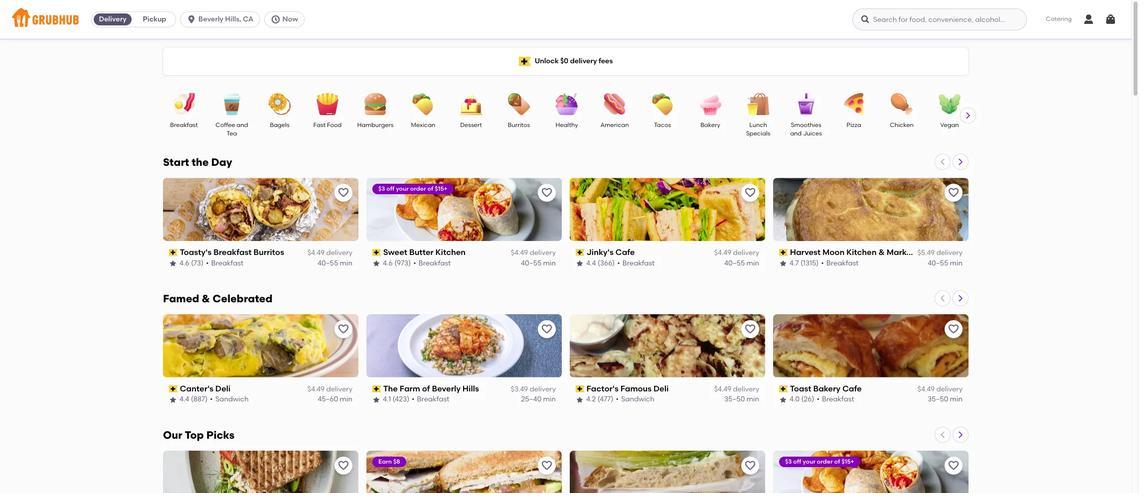 Task type: vqa. For each thing, say whether or not it's contained in the screenshot.
second 4.6 from the right
yes



Task type: describe. For each thing, give the bounding box(es) containing it.
4.4 for canter's deli
[[180, 396, 189, 404]]

4.6 for toasty's breakfast burritos
[[180, 259, 189, 268]]

grubhub plus flag logo image
[[519, 57, 531, 66]]

40–55 min for toasty's breakfast burritos
[[318, 259, 353, 268]]

hamburgers
[[357, 122, 394, 129]]

celebrated
[[213, 293, 273, 305]]

min for toasty's breakfast burritos
[[340, 259, 353, 268]]

fast food
[[313, 122, 342, 129]]

4.2 (477)
[[586, 396, 614, 404]]

1 horizontal spatial $15+
[[842, 459, 855, 466]]

$4.49 for sweet butter kitchen
[[511, 249, 528, 257]]

save this restaurant image for toast bakery cafe logo
[[948, 324, 960, 336]]

earn $8
[[379, 459, 400, 466]]

jinky's cafe
[[587, 248, 635, 257]]

4.6 for sweet butter kitchen
[[383, 259, 393, 268]]

factor's famous deli
[[587, 384, 669, 394]]

uncle paulie's studio city logo image
[[570, 451, 766, 494]]

0 horizontal spatial $15+
[[435, 186, 448, 193]]

0 horizontal spatial sweet butter kitchen logo image
[[367, 178, 562, 241]]

breakfast for toast bakery cafe
[[822, 396, 855, 404]]

fast food image
[[310, 93, 345, 115]]

save this restaurant button for jinky's cafe logo
[[742, 184, 760, 202]]

2 horizontal spatial svg image
[[1105, 13, 1117, 25]]

min for the farm of beverly hills
[[543, 396, 556, 404]]

lunch
[[750, 122, 767, 129]]

coffee and tea image
[[214, 93, 249, 115]]

jinky's
[[587, 248, 614, 257]]

canter's deli
[[180, 384, 231, 394]]

• for moon
[[821, 259, 824, 268]]

american
[[601, 122, 629, 129]]

(887)
[[191, 396, 208, 404]]

dessert image
[[454, 93, 489, 115]]

subscription pass image for the farm of beverly hills
[[373, 386, 381, 393]]

4.0
[[790, 396, 800, 404]]

40–55 for sweet butter kitchen
[[521, 259, 542, 268]]

35–50 min for factor's famous deli
[[725, 396, 760, 404]]

pizza image
[[837, 93, 872, 115]]

famed
[[163, 293, 199, 305]]

• breakfast for cafe
[[618, 259, 655, 268]]

1 horizontal spatial off
[[794, 459, 802, 466]]

40–55 min for sweet butter kitchen
[[521, 259, 556, 268]]

healthy
[[556, 122, 578, 129]]

smoothies
[[791, 122, 822, 129]]

4.1 (423)
[[383, 396, 409, 404]]

star icon image for the farm of beverly hills
[[373, 396, 381, 404]]

0 vertical spatial $3
[[379, 186, 385, 193]]

$4.49 delivery for canter's deli
[[308, 386, 353, 394]]

specials
[[746, 130, 771, 137]]

40–55 for jinky's cafe
[[725, 259, 745, 268]]

delivery for jinky's cafe
[[733, 249, 760, 257]]

1 horizontal spatial $3
[[785, 459, 792, 466]]

beverly hills, ca button
[[180, 11, 264, 27]]

1 horizontal spatial $3 off your order of $15+
[[785, 459, 855, 466]]

40–55 min for harvest moon kitchen & marketplace
[[928, 259, 963, 268]]

$5.49 delivery
[[918, 249, 963, 257]]

$4.49 delivery for factor's famous deli
[[715, 386, 760, 394]]

0 horizontal spatial burritos
[[254, 248, 284, 257]]

$0
[[561, 57, 569, 65]]

$4.49 delivery for sweet butter kitchen
[[511, 249, 556, 257]]

subscription pass image for jinky's cafe
[[576, 250, 585, 256]]

star icon image for jinky's cafe
[[576, 260, 584, 268]]

factor's famous deli logo image
[[570, 315, 766, 378]]

$8
[[393, 459, 400, 466]]

catering
[[1046, 16, 1072, 23]]

beverly hills, ca
[[199, 15, 254, 23]]

smoothies and juices image
[[789, 93, 824, 115]]

save this restaurant image for toasty's breakfast burritos
[[338, 187, 350, 199]]

bagels
[[270, 122, 290, 129]]

save this restaurant button for toasty's breakfast burritos logo
[[335, 184, 353, 202]]

4.6 (73)
[[180, 259, 204, 268]]

45–60 min
[[318, 396, 353, 404]]

toast
[[790, 384, 812, 394]]

1 vertical spatial beverly
[[432, 384, 461, 394]]

$3.49
[[511, 386, 528, 394]]

4.0 (26)
[[790, 396, 815, 404]]

• for breakfast
[[206, 259, 209, 268]]

caret left icon image for our top picks
[[939, 431, 947, 439]]

breakfast down breakfast image
[[170, 122, 198, 129]]

juices
[[804, 130, 822, 137]]

order for rightmost sweet butter kitchen logo
[[817, 459, 833, 466]]

sweet butter kitchen
[[383, 248, 466, 257]]

• for famous
[[616, 396, 619, 404]]

now button
[[264, 11, 309, 27]]

breakfast right toasty's
[[214, 248, 252, 257]]

4.6 (973)
[[383, 259, 411, 268]]

35–50 min for toast bakery cafe
[[928, 396, 963, 404]]

and for smoothies and juices
[[791, 130, 802, 137]]

2 vertical spatial of
[[835, 459, 840, 466]]

catering button
[[1039, 8, 1079, 31]]

tacos image
[[645, 93, 680, 115]]

harvest
[[790, 248, 821, 257]]

lazy daisy of beverly hills logo image
[[367, 451, 562, 494]]

factor's
[[587, 384, 619, 394]]

subscription pass image for toasty's breakfast burritos
[[169, 250, 178, 256]]

2 svg image from the left
[[861, 14, 871, 24]]

coffee
[[216, 122, 235, 129]]

hills,
[[225, 15, 241, 23]]

25–40
[[521, 396, 542, 404]]

unlock
[[535, 57, 559, 65]]

caret left icon image for famed & celebrated
[[939, 295, 947, 303]]

chicken
[[890, 122, 914, 129]]

our
[[163, 429, 182, 442]]

our top picks
[[163, 429, 235, 442]]

4.4 (366)
[[586, 259, 615, 268]]

(366)
[[598, 259, 615, 268]]

min for canter's deli
[[340, 396, 353, 404]]

4.7 (1315)
[[790, 259, 819, 268]]

45–60
[[318, 396, 338, 404]]

now
[[283, 15, 298, 23]]

star icon image for sweet butter kitchen
[[373, 260, 381, 268]]

american image
[[597, 93, 632, 115]]

• breakfast for farm
[[412, 396, 449, 404]]

farm
[[400, 384, 420, 394]]

ca
[[243, 15, 254, 23]]

save this restaurant image for joe & the juice logo
[[338, 460, 350, 472]]

top
[[185, 429, 204, 442]]

$4.49 for toast bakery cafe
[[918, 386, 935, 394]]

1 horizontal spatial your
[[803, 459, 816, 466]]

35–50 for toast bakery cafe
[[928, 396, 949, 404]]

delivery for sweet butter kitchen
[[530, 249, 556, 257]]

• for cafe
[[618, 259, 620, 268]]

• breakfast for butter
[[413, 259, 451, 268]]

lunch specials image
[[741, 93, 776, 115]]

bagels image
[[262, 93, 297, 115]]

fast
[[313, 122, 326, 129]]

35–50 for factor's famous deli
[[725, 396, 745, 404]]

star icon image for harvest moon kitchen & marketplace
[[779, 260, 787, 268]]

(73)
[[191, 259, 204, 268]]

the farm of beverly hills logo image
[[367, 315, 562, 378]]

star icon image for factor's famous deli
[[576, 396, 584, 404]]

toasty's
[[180, 248, 212, 257]]

picks
[[206, 429, 235, 442]]

subscription pass image left the sweet
[[373, 250, 381, 256]]

4.1
[[383, 396, 391, 404]]

subscription pass image for famed & celebrated
[[779, 386, 788, 393]]

breakfast image
[[167, 93, 201, 115]]

food
[[327, 122, 342, 129]]

• breakfast for moon
[[821, 259, 859, 268]]

1 horizontal spatial &
[[879, 248, 885, 257]]

sandwich for deli
[[215, 396, 249, 404]]

$5.49
[[918, 249, 935, 257]]

tacos
[[654, 122, 671, 129]]

4.4 (887)
[[180, 396, 208, 404]]

• sandwich for famous
[[616, 396, 655, 404]]

delivery for toast bakery cafe
[[937, 386, 963, 394]]

famed & celebrated
[[163, 293, 273, 305]]

(1315)
[[801, 259, 819, 268]]



Task type: locate. For each thing, give the bounding box(es) containing it.
kitchen right "moon"
[[847, 248, 877, 257]]

1 vertical spatial of
[[422, 384, 430, 394]]

0 horizontal spatial svg image
[[271, 14, 281, 24]]

subscription pass image for factor's famous deli
[[576, 386, 585, 393]]

0 horizontal spatial kitchen
[[436, 248, 466, 257]]

breakfast down toast bakery cafe
[[822, 396, 855, 404]]

0 vertical spatial save this restaurant image
[[338, 187, 350, 199]]

save this restaurant image
[[338, 187, 350, 199], [745, 324, 757, 336], [745, 460, 757, 472]]

start
[[163, 156, 189, 169]]

2 caret left icon image from the top
[[939, 295, 947, 303]]

the farm of beverly hills
[[383, 384, 479, 394]]

• breakfast down sweet butter kitchen
[[413, 259, 451, 268]]

fees
[[599, 57, 613, 65]]

lunch specials
[[746, 122, 771, 137]]

40–55
[[318, 259, 338, 268], [521, 259, 542, 268], [725, 259, 745, 268], [928, 259, 949, 268]]

harvest moon kitchen & marketplace
[[790, 248, 937, 257]]

1 vertical spatial caret left icon image
[[939, 295, 947, 303]]

2 kitchen from the left
[[847, 248, 877, 257]]

of
[[428, 186, 434, 193], [422, 384, 430, 394], [835, 459, 840, 466]]

0 horizontal spatial 35–50
[[725, 396, 745, 404]]

svg image
[[271, 14, 281, 24], [861, 14, 871, 24]]

1 40–55 min from the left
[[318, 259, 353, 268]]

1 vertical spatial &
[[202, 293, 210, 305]]

0 vertical spatial of
[[428, 186, 434, 193]]

4 40–55 from the left
[[928, 259, 949, 268]]

0 horizontal spatial deli
[[215, 384, 231, 394]]

0 vertical spatial your
[[396, 186, 409, 193]]

1 horizontal spatial svg image
[[861, 14, 871, 24]]

0 horizontal spatial beverly
[[199, 15, 224, 23]]

2 • sandwich from the left
[[616, 396, 655, 404]]

1 horizontal spatial sweet butter kitchen logo image
[[774, 451, 969, 494]]

1 caret left icon image from the top
[[939, 158, 947, 166]]

0 vertical spatial bakery
[[701, 122, 721, 129]]

and inside coffee and tea
[[237, 122, 248, 129]]

$4.49 for factor's famous deli
[[715, 386, 732, 394]]

1 svg image from the left
[[271, 14, 281, 24]]

1 horizontal spatial beverly
[[432, 384, 461, 394]]

smoothies and juices
[[791, 122, 822, 137]]

delivery
[[99, 15, 127, 23]]

1 horizontal spatial and
[[791, 130, 802, 137]]

burritos down burritos image
[[508, 122, 530, 129]]

breakfast for sweet butter kitchen
[[419, 259, 451, 268]]

2 40–55 min from the left
[[521, 259, 556, 268]]

1 • sandwich from the left
[[210, 396, 249, 404]]

delivery for canter's deli
[[326, 386, 353, 394]]

&
[[879, 248, 885, 257], [202, 293, 210, 305]]

butter
[[409, 248, 434, 257]]

save this restaurant button for the farm of beverly hills logo
[[538, 321, 556, 339]]

40–55 for toasty's breakfast burritos
[[318, 259, 338, 268]]

save this restaurant image for the farm of beverly hills logo
[[541, 324, 553, 336]]

dessert
[[460, 122, 482, 129]]

beverly inside button
[[199, 15, 224, 23]]

25–40 min
[[521, 396, 556, 404]]

moon
[[823, 248, 845, 257]]

save this restaurant image for factor's famous deli
[[745, 324, 757, 336]]

1 vertical spatial sweet butter kitchen logo image
[[774, 451, 969, 494]]

•
[[206, 259, 209, 268], [413, 259, 416, 268], [618, 259, 620, 268], [821, 259, 824, 268], [210, 396, 213, 404], [412, 396, 415, 404], [616, 396, 619, 404], [817, 396, 820, 404]]

bakery up (26)
[[814, 384, 841, 394]]

$4.49 for jinky's cafe
[[715, 249, 732, 257]]

0 horizontal spatial 35–50 min
[[725, 396, 760, 404]]

save this restaurant button for uncle paulie's studio city logo on the bottom right of page
[[742, 457, 760, 475]]

and up tea
[[237, 122, 248, 129]]

1 vertical spatial and
[[791, 130, 802, 137]]

1 vertical spatial bakery
[[814, 384, 841, 394]]

2 40–55 from the left
[[521, 259, 542, 268]]

main navigation navigation
[[0, 0, 1132, 39]]

subscription pass image left toast at the bottom of the page
[[779, 386, 788, 393]]

0 vertical spatial cafe
[[616, 248, 635, 257]]

• right (477)
[[616, 396, 619, 404]]

subscription pass image left jinky's
[[576, 250, 585, 256]]

• right (973)
[[413, 259, 416, 268]]

and inside "smoothies and juices"
[[791, 130, 802, 137]]

1 vertical spatial 4.4
[[180, 396, 189, 404]]

1 vertical spatial save this restaurant image
[[745, 324, 757, 336]]

famous
[[621, 384, 652, 394]]

0 horizontal spatial • sandwich
[[210, 396, 249, 404]]

1 vertical spatial $15+
[[842, 459, 855, 466]]

start the day
[[163, 156, 232, 169]]

star icon image left 4.0
[[779, 396, 787, 404]]

star icon image left 4.6 (73)
[[169, 260, 177, 268]]

subscription pass image left the
[[373, 386, 381, 393]]

burritos
[[508, 122, 530, 129], [254, 248, 284, 257]]

coffee and tea
[[216, 122, 248, 137]]

4.4 left (887) on the bottom of the page
[[180, 396, 189, 404]]

caret right icon image for day
[[957, 158, 965, 166]]

breakfast
[[170, 122, 198, 129], [214, 248, 252, 257], [211, 259, 244, 268], [419, 259, 451, 268], [623, 259, 655, 268], [827, 259, 859, 268], [417, 396, 449, 404], [822, 396, 855, 404]]

subscription pass image left toasty's
[[169, 250, 178, 256]]

4.6
[[180, 259, 189, 268], [383, 259, 393, 268]]

0 horizontal spatial cafe
[[616, 248, 635, 257]]

min for factor's famous deli
[[747, 396, 760, 404]]

breakfast down the farm of beverly hills
[[417, 396, 449, 404]]

1 horizontal spatial deli
[[654, 384, 669, 394]]

0 vertical spatial beverly
[[199, 15, 224, 23]]

1 horizontal spatial order
[[817, 459, 833, 466]]

• for bakery
[[817, 396, 820, 404]]

star icon image for toasty's breakfast burritos
[[169, 260, 177, 268]]

• sandwich down famous
[[616, 396, 655, 404]]

• breakfast down "moon"
[[821, 259, 859, 268]]

caret right icon image for picks
[[957, 431, 965, 439]]

min
[[340, 259, 353, 268], [543, 259, 556, 268], [747, 259, 760, 268], [950, 259, 963, 268], [340, 396, 353, 404], [543, 396, 556, 404], [747, 396, 760, 404], [950, 396, 963, 404]]

1 horizontal spatial kitchen
[[847, 248, 877, 257]]

min for sweet butter kitchen
[[543, 259, 556, 268]]

delivery for toasty's breakfast burritos
[[326, 249, 353, 257]]

• right (26)
[[817, 396, 820, 404]]

sandwich for famous
[[621, 396, 655, 404]]

4.4 for jinky's cafe
[[586, 259, 596, 268]]

canter's
[[180, 384, 214, 394]]

• breakfast down toast bakery cafe
[[817, 396, 855, 404]]

40–55 for harvest moon kitchen & marketplace
[[928, 259, 949, 268]]

1 horizontal spatial 35–50
[[928, 396, 949, 404]]

• breakfast
[[206, 259, 244, 268], [413, 259, 451, 268], [618, 259, 655, 268], [821, 259, 859, 268], [412, 396, 449, 404], [817, 396, 855, 404]]

breakfast for toasty's breakfast burritos
[[211, 259, 244, 268]]

svg image inside now button
[[271, 14, 281, 24]]

0 horizontal spatial off
[[387, 186, 395, 193]]

pickup button
[[134, 11, 176, 27]]

& left "marketplace"
[[879, 248, 885, 257]]

2 4.6 from the left
[[383, 259, 393, 268]]

delivery for the farm of beverly hills
[[530, 386, 556, 394]]

0 vertical spatial sweet butter kitchen logo image
[[367, 178, 562, 241]]

40–55 min
[[318, 259, 353, 268], [521, 259, 556, 268], [725, 259, 760, 268], [928, 259, 963, 268]]

1 deli from the left
[[215, 384, 231, 394]]

• right (366)
[[618, 259, 620, 268]]

subscription pass image
[[169, 250, 178, 256], [576, 250, 585, 256], [169, 386, 178, 393], [373, 386, 381, 393], [576, 386, 585, 393]]

2 35–50 min from the left
[[928, 396, 963, 404]]

40–55 min for jinky's cafe
[[725, 259, 760, 268]]

save this restaurant button for factor's famous deli logo
[[742, 321, 760, 339]]

save this restaurant button for the canter's deli logo
[[335, 321, 353, 339]]

1 horizontal spatial 4.4
[[586, 259, 596, 268]]

$3
[[379, 186, 385, 193], [785, 459, 792, 466]]

0 vertical spatial &
[[879, 248, 885, 257]]

1 vertical spatial burritos
[[254, 248, 284, 257]]

deli right canter's
[[215, 384, 231, 394]]

(973)
[[395, 259, 411, 268]]

0 vertical spatial off
[[387, 186, 395, 193]]

min for harvest moon kitchen & marketplace
[[950, 259, 963, 268]]

4 40–55 min from the left
[[928, 259, 963, 268]]

$4.49 delivery
[[308, 249, 353, 257], [511, 249, 556, 257], [715, 249, 760, 257], [308, 386, 353, 394], [715, 386, 760, 394], [918, 386, 963, 394]]

svg image
[[1083, 13, 1095, 25], [1105, 13, 1117, 25], [187, 14, 197, 24]]

• sandwich for deli
[[210, 396, 249, 404]]

0 horizontal spatial &
[[202, 293, 210, 305]]

1 horizontal spatial cafe
[[843, 384, 862, 394]]

1 horizontal spatial • sandwich
[[616, 396, 655, 404]]

2 sandwich from the left
[[621, 396, 655, 404]]

1 vertical spatial order
[[817, 459, 833, 466]]

toast bakery cafe logo image
[[774, 315, 969, 378]]

• for deli
[[210, 396, 213, 404]]

0 horizontal spatial and
[[237, 122, 248, 129]]

• breakfast down toasty's breakfast burritos
[[206, 259, 244, 268]]

save this restaurant image
[[541, 187, 553, 199], [745, 187, 757, 199], [948, 187, 960, 199], [338, 324, 350, 336], [541, 324, 553, 336], [948, 324, 960, 336], [338, 460, 350, 472], [541, 460, 553, 472], [948, 460, 960, 472]]

delivery for factor's famous deli
[[733, 386, 760, 394]]

tea
[[227, 130, 237, 137]]

delivery for harvest moon kitchen & marketplace
[[937, 249, 963, 257]]

earn
[[379, 459, 392, 466]]

day
[[211, 156, 232, 169]]

save this restaurant image for harvest moon kitchen & marketplace logo
[[948, 187, 960, 199]]

mexican
[[411, 122, 436, 129]]

1 horizontal spatial bakery
[[814, 384, 841, 394]]

breakfast for jinky's cafe
[[623, 259, 655, 268]]

• breakfast for breakfast
[[206, 259, 244, 268]]

breakfast for harvest moon kitchen & marketplace
[[827, 259, 859, 268]]

1 kitchen from the left
[[436, 248, 466, 257]]

4.6 left (73)
[[180, 259, 189, 268]]

0 vertical spatial and
[[237, 122, 248, 129]]

3 40–55 min from the left
[[725, 259, 760, 268]]

0 vertical spatial caret left icon image
[[939, 158, 947, 166]]

unlock $0 delivery fees
[[535, 57, 613, 65]]

1 vertical spatial $3 off your order of $15+
[[785, 459, 855, 466]]

min for toast bakery cafe
[[950, 396, 963, 404]]

1 horizontal spatial svg image
[[1083, 13, 1095, 25]]

4.2
[[586, 396, 596, 404]]

& right famed
[[202, 293, 210, 305]]

the
[[383, 384, 398, 394]]

1 40–55 from the left
[[318, 259, 338, 268]]

• right (73)
[[206, 259, 209, 268]]

• for butter
[[413, 259, 416, 268]]

beverly left hills
[[432, 384, 461, 394]]

• right (887) on the bottom of the page
[[210, 396, 213, 404]]

and for coffee and tea
[[237, 122, 248, 129]]

cafe right jinky's
[[616, 248, 635, 257]]

star icon image left 4.1
[[373, 396, 381, 404]]

star icon image left 4.4 (366)
[[576, 260, 584, 268]]

1 4.6 from the left
[[180, 259, 189, 268]]

delivery button
[[92, 11, 134, 27]]

sandwich down famous
[[621, 396, 655, 404]]

bakery image
[[693, 93, 728, 115]]

1 vertical spatial $3
[[785, 459, 792, 466]]

0 horizontal spatial $3 off your order of $15+
[[379, 186, 448, 193]]

save this restaurant button for toast bakery cafe logo
[[945, 321, 963, 339]]

toasty's breakfast burritos
[[180, 248, 284, 257]]

• breakfast down jinky's cafe
[[618, 259, 655, 268]]

• sandwich down canter's deli
[[210, 396, 249, 404]]

$3.49 delivery
[[511, 386, 556, 394]]

caret left icon image for start the day
[[939, 158, 947, 166]]

star icon image left 4.6 (973) at the bottom of the page
[[373, 260, 381, 268]]

deli
[[215, 384, 231, 394], [654, 384, 669, 394]]

$4.49 delivery for jinky's cafe
[[715, 249, 760, 257]]

sweet butter kitchen logo image
[[367, 178, 562, 241], [774, 451, 969, 494]]

0 vertical spatial 4.4
[[586, 259, 596, 268]]

burritos image
[[502, 93, 537, 115]]

1 horizontal spatial 4.6
[[383, 259, 393, 268]]

$4.49 for canter's deli
[[308, 386, 325, 394]]

1 sandwich from the left
[[215, 396, 249, 404]]

3 40–55 from the left
[[725, 259, 745, 268]]

jinky's cafe logo image
[[570, 178, 766, 241]]

vegan image
[[933, 93, 968, 115]]

save this restaurant button for joe & the juice logo
[[335, 457, 353, 475]]

1 horizontal spatial sandwich
[[621, 396, 655, 404]]

• for farm
[[412, 396, 415, 404]]

0 horizontal spatial your
[[396, 186, 409, 193]]

star icon image left 4.2
[[576, 396, 584, 404]]

breakfast down sweet butter kitchen
[[419, 259, 451, 268]]

$15+
[[435, 186, 448, 193], [842, 459, 855, 466]]

breakfast down toasty's breakfast burritos
[[211, 259, 244, 268]]

beverly left hills,
[[199, 15, 224, 23]]

cafe
[[616, 248, 635, 257], [843, 384, 862, 394]]

pizza
[[847, 122, 862, 129]]

save this restaurant image for the canter's deli logo
[[338, 324, 350, 336]]

4.6 down the sweet
[[383, 259, 393, 268]]

chicken image
[[885, 93, 920, 115]]

$4.49 delivery for toasty's breakfast burritos
[[308, 249, 353, 257]]

2 35–50 from the left
[[928, 396, 949, 404]]

sweet
[[383, 248, 407, 257]]

0 horizontal spatial 4.6
[[180, 259, 189, 268]]

1 horizontal spatial 35–50 min
[[928, 396, 963, 404]]

breakfast down "moon"
[[827, 259, 859, 268]]

marketplace
[[887, 248, 937, 257]]

star icon image left 4.4 (887)
[[169, 396, 177, 404]]

$3 off your order of $15+
[[379, 186, 448, 193], [785, 459, 855, 466]]

subscription pass image
[[373, 250, 381, 256], [779, 250, 788, 256], [779, 386, 788, 393]]

subscription pass image for canter's deli
[[169, 386, 178, 393]]

subscription pass image left "factor's"
[[576, 386, 585, 393]]

0 vertical spatial burritos
[[508, 122, 530, 129]]

min for jinky's cafe
[[747, 259, 760, 268]]

0 horizontal spatial $3
[[379, 186, 385, 193]]

hamburgers image
[[358, 93, 393, 115]]

order for sweet butter kitchen logo to the left
[[410, 186, 426, 193]]

35–50
[[725, 396, 745, 404], [928, 396, 949, 404]]

(477)
[[598, 396, 614, 404]]

burritos down toasty's breakfast burritos logo
[[254, 248, 284, 257]]

2 vertical spatial save this restaurant image
[[745, 460, 757, 472]]

2 vertical spatial caret left icon image
[[939, 431, 947, 439]]

0 horizontal spatial order
[[410, 186, 426, 193]]

bakery down bakery image on the right of the page
[[701, 122, 721, 129]]

4.4
[[586, 259, 596, 268], [180, 396, 189, 404]]

toast bakery cafe
[[790, 384, 862, 394]]

1 vertical spatial your
[[803, 459, 816, 466]]

subscription pass image left canter's
[[169, 386, 178, 393]]

hills
[[463, 384, 479, 394]]

canter's deli logo image
[[163, 315, 359, 378]]

• right (1315)
[[821, 259, 824, 268]]

caret left icon image
[[939, 158, 947, 166], [939, 295, 947, 303], [939, 431, 947, 439]]

0 vertical spatial $3 off your order of $15+
[[379, 186, 448, 193]]

kitchen for moon
[[847, 248, 877, 257]]

caret right icon image for celebrated
[[957, 295, 965, 303]]

1 35–50 min from the left
[[725, 396, 760, 404]]

2 deli from the left
[[654, 384, 669, 394]]

$4.49 delivery for toast bakery cafe
[[918, 386, 963, 394]]

healthy image
[[550, 93, 584, 115]]

pickup
[[143, 15, 166, 23]]

• breakfast down the farm of beverly hills
[[412, 396, 449, 404]]

cafe down toast bakery cafe logo
[[843, 384, 862, 394]]

sandwich down canter's deli
[[215, 396, 249, 404]]

kitchen right butter in the left bottom of the page
[[436, 248, 466, 257]]

star icon image left 4.7
[[779, 260, 787, 268]]

subscription pass image for start the day
[[779, 250, 788, 256]]

(26)
[[802, 396, 815, 404]]

save this restaurant button for harvest moon kitchen & marketplace logo
[[945, 184, 963, 202]]

delivery
[[570, 57, 597, 65], [326, 249, 353, 257], [530, 249, 556, 257], [733, 249, 760, 257], [937, 249, 963, 257], [326, 386, 353, 394], [530, 386, 556, 394], [733, 386, 760, 394], [937, 386, 963, 394]]

save this restaurant image for jinky's cafe logo
[[745, 187, 757, 199]]

1 horizontal spatial burritos
[[508, 122, 530, 129]]

joe & the juice logo image
[[163, 451, 359, 494]]

subscription pass image left harvest
[[779, 250, 788, 256]]

sandwich
[[215, 396, 249, 404], [621, 396, 655, 404]]

star icon image for canter's deli
[[169, 396, 177, 404]]

caret right icon image
[[965, 112, 972, 120], [957, 158, 965, 166], [957, 295, 965, 303], [957, 431, 965, 439]]

kitchen
[[436, 248, 466, 257], [847, 248, 877, 257]]

1 35–50 from the left
[[725, 396, 745, 404]]

0 horizontal spatial svg image
[[187, 14, 197, 24]]

0 horizontal spatial bakery
[[701, 122, 721, 129]]

deli right famous
[[654, 384, 669, 394]]

breakfast down jinky's cafe
[[623, 259, 655, 268]]

0 vertical spatial order
[[410, 186, 426, 193]]

0 horizontal spatial 4.4
[[180, 396, 189, 404]]

• sandwich
[[210, 396, 249, 404], [616, 396, 655, 404]]

toasty's breakfast burritos logo image
[[163, 178, 359, 241]]

0 vertical spatial $15+
[[435, 186, 448, 193]]

order
[[410, 186, 426, 193], [817, 459, 833, 466]]

• down farm
[[412, 396, 415, 404]]

4.4 down jinky's
[[586, 259, 596, 268]]

• breakfast for bakery
[[817, 396, 855, 404]]

kitchen for butter
[[436, 248, 466, 257]]

3 caret left icon image from the top
[[939, 431, 947, 439]]

vegan
[[941, 122, 959, 129]]

star icon image
[[169, 260, 177, 268], [373, 260, 381, 268], [576, 260, 584, 268], [779, 260, 787, 268], [169, 396, 177, 404], [373, 396, 381, 404], [576, 396, 584, 404], [779, 396, 787, 404]]

4.7
[[790, 259, 799, 268]]

harvest moon kitchen & marketplace logo image
[[774, 178, 969, 241]]

1 vertical spatial cafe
[[843, 384, 862, 394]]

the
[[192, 156, 209, 169]]

1 vertical spatial off
[[794, 459, 802, 466]]

svg image inside beverly hills, ca button
[[187, 14, 197, 24]]

mexican image
[[406, 93, 441, 115]]

0 horizontal spatial sandwich
[[215, 396, 249, 404]]

$4.49 for toasty's breakfast burritos
[[308, 249, 325, 257]]

and down smoothies
[[791, 130, 802, 137]]

Search for food, convenience, alcohol... search field
[[853, 8, 1028, 30]]



